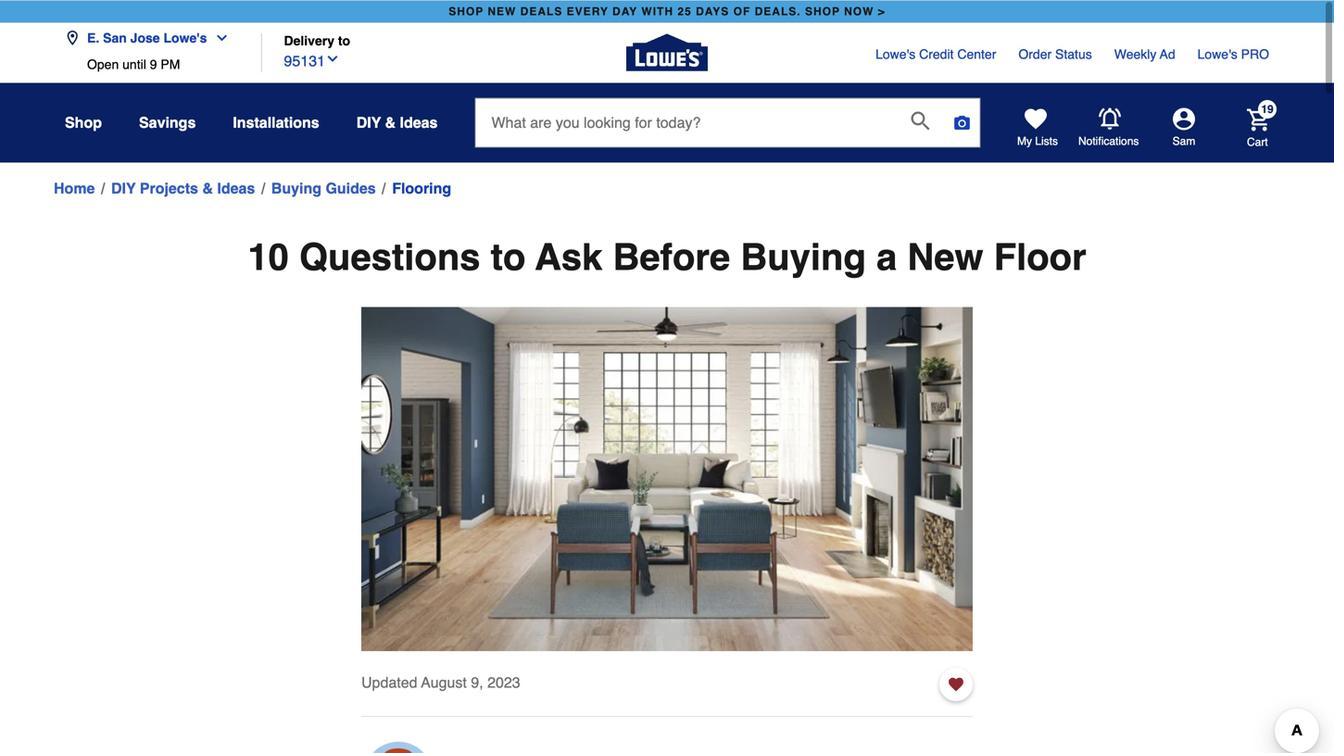 Task type: describe. For each thing, give the bounding box(es) containing it.
shop
[[65, 114, 102, 131]]

e. san jose lowe's button
[[65, 19, 237, 57]]

diy for diy projects & ideas
[[111, 179, 136, 197]]

diy projects & ideas
[[111, 179, 255, 197]]

floor
[[994, 235, 1087, 278]]

95131
[[284, 52, 325, 69]]

shop new deals every day with 25 days of deals. shop now >
[[449, 5, 886, 18]]

open until 9 pm
[[87, 57, 180, 71]]

0 vertical spatial to
[[338, 33, 350, 48]]

new
[[908, 235, 984, 278]]

e. san jose lowe's
[[87, 30, 207, 45]]

with
[[642, 5, 674, 18]]

location image
[[65, 30, 80, 45]]

camera image
[[953, 113, 972, 132]]

10
[[248, 235, 289, 278]]

25
[[678, 5, 692, 18]]

a living room with a white sofa, two blue armchairs, a sisal rug and light hardwood flooring. image
[[362, 307, 973, 651]]

lowe's home improvement lists image
[[1025, 108, 1048, 130]]

guides
[[326, 179, 376, 197]]

order status link
[[1019, 44, 1093, 63]]

order
[[1019, 46, 1052, 61]]

updated
[[362, 674, 418, 691]]

buying guides link
[[271, 177, 376, 199]]

lowe's credit center link
[[876, 44, 997, 63]]

pro
[[1242, 46, 1270, 61]]

jose
[[130, 30, 160, 45]]

credit
[[920, 46, 954, 61]]

9
[[150, 57, 157, 71]]

installations button
[[233, 106, 320, 139]]

2023
[[488, 674, 521, 691]]

savings
[[139, 114, 196, 131]]

my
[[1018, 134, 1033, 147]]

delivery
[[284, 33, 335, 48]]

diy & ideas button
[[357, 106, 438, 139]]

lowe's inside e. san jose lowe's button
[[164, 30, 207, 45]]

weekly ad link
[[1115, 44, 1176, 63]]

updated august 9, 2023
[[362, 674, 521, 691]]

my lists link
[[1018, 108, 1059, 148]]

shop button
[[65, 106, 102, 139]]

questions
[[299, 235, 481, 278]]

ad
[[1161, 46, 1176, 61]]

Search Query text field
[[476, 98, 897, 146]]

deals.
[[755, 5, 802, 18]]

lowe's home improvement notification center image
[[1099, 108, 1122, 130]]

august
[[421, 674, 467, 691]]

lowe's for lowe's credit center
[[876, 46, 916, 61]]

diy for diy & ideas
[[357, 114, 381, 131]]

a
[[877, 235, 898, 278]]

ideas inside button
[[400, 114, 438, 131]]

weekly
[[1115, 46, 1157, 61]]

weekly ad
[[1115, 46, 1176, 61]]

days
[[696, 5, 730, 18]]

10 questions to ask before buying a new floor
[[248, 235, 1087, 278]]

lowe's for lowe's pro
[[1198, 46, 1238, 61]]



Task type: vqa. For each thing, say whether or not it's contained in the screenshot.
What does the installation cost?
no



Task type: locate. For each thing, give the bounding box(es) containing it.
order status
[[1019, 46, 1093, 61]]

sam button
[[1140, 108, 1229, 148]]

1 horizontal spatial ideas
[[400, 114, 438, 131]]

now
[[845, 5, 875, 18]]

1 vertical spatial ideas
[[217, 179, 255, 197]]

0 vertical spatial diy
[[357, 114, 381, 131]]

1 horizontal spatial to
[[491, 235, 526, 278]]

e.
[[87, 30, 99, 45]]

diy projects & ideas link
[[111, 177, 255, 199]]

notifications
[[1079, 134, 1140, 147]]

savings button
[[139, 106, 196, 139]]

sam
[[1173, 134, 1196, 147]]

1 horizontal spatial diy
[[357, 114, 381, 131]]

shop
[[449, 5, 484, 18], [806, 5, 841, 18]]

1 vertical spatial diy
[[111, 179, 136, 197]]

open
[[87, 57, 119, 71]]

ideas
[[400, 114, 438, 131], [217, 179, 255, 197]]

search image
[[912, 111, 930, 130]]

san
[[103, 30, 127, 45]]

lowe's pro link
[[1198, 44, 1270, 63]]

of
[[734, 5, 751, 18]]

lowe's inside lowe's credit center link
[[876, 46, 916, 61]]

chevron down image
[[207, 30, 229, 45]]

19
[[1262, 102, 1274, 115]]

center
[[958, 46, 997, 61]]

lowe's
[[164, 30, 207, 45], [876, 46, 916, 61], [1198, 46, 1238, 61]]

& inside button
[[385, 114, 396, 131]]

9,
[[471, 674, 484, 691]]

cart
[[1248, 135, 1269, 148]]

home link
[[54, 177, 95, 199]]

0 vertical spatial &
[[385, 114, 396, 131]]

0 horizontal spatial lowe's
[[164, 30, 207, 45]]

buying guides
[[271, 179, 376, 197]]

ask
[[536, 235, 603, 278]]

2 horizontal spatial lowe's
[[1198, 46, 1238, 61]]

1 horizontal spatial buying
[[741, 235, 867, 278]]

shop new deals every day with 25 days of deals. shop now > link
[[445, 0, 890, 22]]

diy left projects
[[111, 179, 136, 197]]

diy & ideas
[[357, 114, 438, 131]]

day
[[613, 5, 638, 18]]

buying left a
[[741, 235, 867, 278]]

0 horizontal spatial ideas
[[217, 179, 255, 197]]

1 horizontal spatial lowe's
[[876, 46, 916, 61]]

every
[[567, 5, 609, 18]]

lowe's credit center
[[876, 46, 997, 61]]

ideas up 'flooring' at the top of page
[[400, 114, 438, 131]]

None search field
[[475, 97, 981, 164]]

& up 'flooring' at the top of page
[[385, 114, 396, 131]]

to left ask
[[491, 235, 526, 278]]

buying left guides
[[271, 179, 322, 197]]

flooring link
[[392, 177, 452, 199]]

&
[[385, 114, 396, 131], [202, 179, 213, 197]]

heart filled image
[[949, 674, 964, 695]]

diy
[[357, 114, 381, 131], [111, 179, 136, 197]]

1 vertical spatial to
[[491, 235, 526, 278]]

0 vertical spatial ideas
[[400, 114, 438, 131]]

to up chevron down icon
[[338, 33, 350, 48]]

lowe's left pro
[[1198, 46, 1238, 61]]

ideas right projects
[[217, 179, 255, 197]]

0 horizontal spatial shop
[[449, 5, 484, 18]]

diy up guides
[[357, 114, 381, 131]]

lowe's home improvement logo image
[[627, 12, 708, 93]]

deals
[[521, 5, 563, 18]]

installations
[[233, 114, 320, 131]]

before
[[613, 235, 731, 278]]

projects
[[140, 179, 198, 197]]

lowe's left credit
[[876, 46, 916, 61]]

1 horizontal spatial &
[[385, 114, 396, 131]]

home
[[54, 179, 95, 197]]

delivery to
[[284, 33, 350, 48]]

diy inside button
[[357, 114, 381, 131]]

shop left now
[[806, 5, 841, 18]]

0 horizontal spatial &
[[202, 179, 213, 197]]

until
[[122, 57, 146, 71]]

>
[[879, 5, 886, 18]]

chevron down image
[[325, 51, 340, 66]]

1 horizontal spatial shop
[[806, 5, 841, 18]]

lists
[[1036, 134, 1059, 147]]

lowe's pro
[[1198, 46, 1270, 61]]

2 shop from the left
[[806, 5, 841, 18]]

buying
[[271, 179, 322, 197], [741, 235, 867, 278]]

flooring
[[392, 179, 452, 197]]

0 horizontal spatial diy
[[111, 179, 136, 197]]

95131 button
[[284, 48, 340, 72]]

lowe's up pm
[[164, 30, 207, 45]]

0 horizontal spatial to
[[338, 33, 350, 48]]

& right projects
[[202, 179, 213, 197]]

0 vertical spatial buying
[[271, 179, 322, 197]]

to
[[338, 33, 350, 48], [491, 235, 526, 278]]

pm
[[161, 57, 180, 71]]

my lists
[[1018, 134, 1059, 147]]

lowe's inside lowe's pro link
[[1198, 46, 1238, 61]]

status
[[1056, 46, 1093, 61]]

shop left new on the top left of the page
[[449, 5, 484, 18]]

1 vertical spatial &
[[202, 179, 213, 197]]

0 horizontal spatial buying
[[271, 179, 322, 197]]

1 vertical spatial buying
[[741, 235, 867, 278]]

1 shop from the left
[[449, 5, 484, 18]]

new
[[488, 5, 517, 18]]

lowe's home improvement cart image
[[1248, 108, 1270, 130]]



